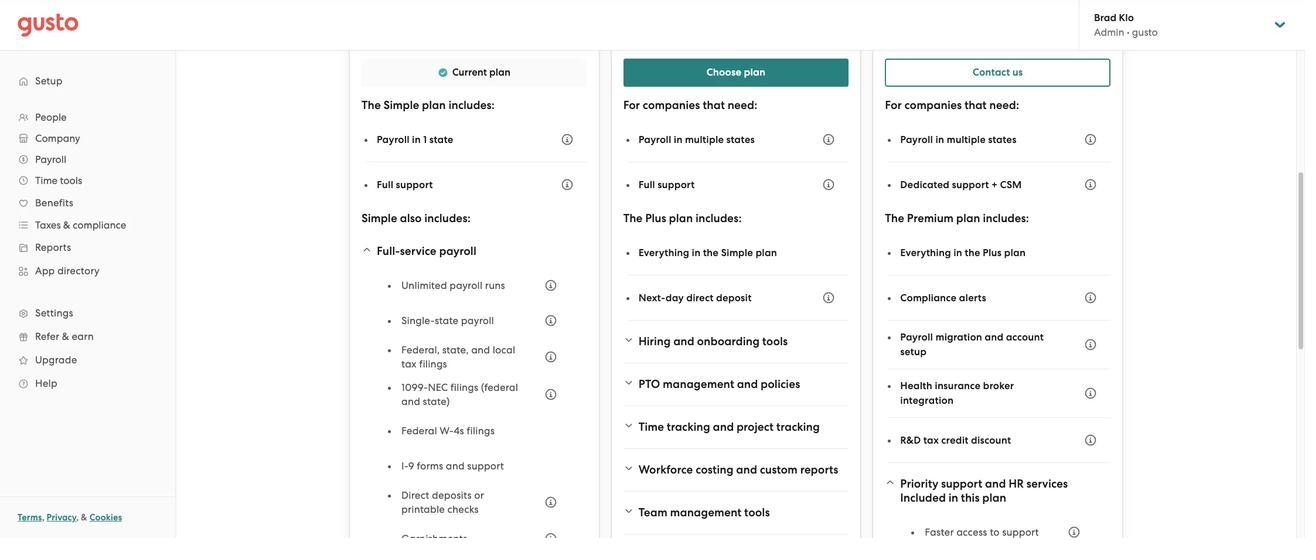 Task type: describe. For each thing, give the bounding box(es) containing it.
taxes & compliance
[[35, 219, 126, 231]]

dedicated support + csm
[[901, 178, 1022, 191]]

custom
[[760, 463, 798, 477]]

policies
[[761, 377, 800, 391]]

tools inside team management tools dropdown button
[[744, 506, 770, 519]]

admin
[[1094, 26, 1125, 38]]

reports
[[800, 463, 839, 477]]

direct deposits or printable checks
[[402, 489, 484, 515]]

integration
[[901, 394, 954, 407]]

and inside 1099-nec filings (federal and state)
[[402, 396, 420, 407]]

company button
[[12, 128, 164, 149]]

onboarding
[[697, 335, 760, 348]]

payroll inside payroll migration and account setup
[[901, 331, 933, 343]]

time tools
[[35, 175, 82, 186]]

1
[[423, 133, 427, 146]]

home image
[[18, 13, 79, 37]]

next-day direct deposit
[[639, 292, 752, 304]]

direct
[[687, 292, 714, 304]]

+
[[992, 178, 998, 191]]

payroll migration and account setup
[[901, 331, 1044, 358]]

contact
[[973, 66, 1010, 79]]

brad klo admin • gusto
[[1094, 12, 1158, 38]]

includes: for the plus plan includes:
[[696, 212, 742, 225]]

i-9 forms and support
[[402, 460, 504, 472]]

local
[[493, 344, 515, 356]]

brad
[[1094, 12, 1117, 24]]

gusto
[[1132, 26, 1158, 38]]

time tools button
[[12, 170, 164, 191]]

federal,
[[402, 344, 440, 356]]

the for plus
[[703, 246, 719, 259]]

for for full support
[[623, 98, 640, 112]]

for companies that need: for full
[[623, 98, 758, 112]]

people
[[35, 111, 67, 123]]

time tracking and project tracking
[[639, 420, 820, 434]]

1 vertical spatial payroll
[[450, 280, 483, 291]]

time tracking and project tracking button
[[623, 413, 849, 441]]

help
[[35, 377, 57, 389]]

simple also includes:
[[362, 212, 471, 225]]

9
[[408, 460, 414, 472]]

federal, state, and local tax filings
[[402, 344, 515, 370]]

deposit
[[716, 292, 752, 304]]

refer
[[35, 331, 59, 342]]

and for federal, state, and local tax filings
[[471, 344, 490, 356]]

plan inside the priority support and hr services included in this plan
[[983, 491, 1006, 505]]

settings
[[35, 307, 73, 319]]

tax inside the federal, state, and local tax filings
[[402, 358, 417, 370]]

includes: right also
[[425, 212, 471, 225]]

multiple for full
[[685, 133, 724, 146]]

the plus plan includes:
[[623, 212, 742, 225]]

privacy link
[[47, 512, 76, 523]]

(federal
[[481, 382, 518, 393]]

2 tracking from the left
[[777, 420, 820, 434]]

and for workforce costing and custom reports
[[736, 463, 757, 477]]

printable
[[402, 504, 445, 515]]

plan inside button
[[744, 66, 766, 79]]

need: for full support
[[728, 98, 758, 112]]

payroll for state
[[461, 315, 494, 326]]

benefits link
[[12, 192, 164, 213]]

for companies that need: for dedicated
[[885, 98, 1019, 112]]

list containing unlimited payroll runs
[[389, 273, 564, 538]]

1 vertical spatial plus
[[983, 246, 1002, 259]]

next-
[[639, 292, 666, 304]]

payroll in multiple states for full
[[639, 133, 755, 146]]

earn
[[72, 331, 94, 342]]

priority
[[901, 477, 939, 491]]

single-
[[402, 315, 435, 326]]

1 , from the left
[[42, 512, 44, 523]]

1 tracking from the left
[[667, 420, 710, 434]]

taxes & compliance button
[[12, 215, 164, 236]]

health insurance broker integration
[[901, 380, 1014, 407]]

for for dedicated support + csm
[[885, 98, 902, 112]]

klo
[[1119, 12, 1134, 24]]

multiple for dedicated
[[947, 133, 986, 146]]

1099-
[[402, 382, 428, 393]]

tools inside hiring and onboarding tools dropdown button
[[762, 335, 788, 348]]

support up the plus plan includes:
[[658, 178, 695, 191]]

discount
[[971, 434, 1011, 446]]

2 , from the left
[[76, 512, 79, 523]]

2 vertical spatial filings
[[467, 425, 495, 437]]

us
[[1013, 66, 1023, 79]]

hiring and onboarding tools
[[639, 335, 788, 348]]

filings inside 1099-nec filings (federal and state)
[[451, 382, 479, 393]]

that for full support
[[703, 98, 725, 112]]

app
[[35, 265, 55, 277]]

payroll for service
[[439, 244, 477, 258]]

full for simple
[[377, 178, 393, 191]]

and right hiring
[[674, 335, 695, 348]]

that for dedicated support + csm
[[965, 98, 987, 112]]

full support for companies
[[639, 178, 695, 191]]

full-
[[377, 244, 400, 258]]

time for time tracking and project tracking
[[639, 420, 664, 434]]

csm
[[1000, 178, 1022, 191]]

runs
[[485, 280, 505, 291]]

compliance
[[73, 219, 126, 231]]

people button
[[12, 107, 164, 128]]

payroll in multiple states for dedicated
[[901, 133, 1017, 146]]

0 vertical spatial plus
[[645, 212, 666, 225]]

day
[[666, 292, 684, 304]]

and right forms
[[446, 460, 465, 472]]

account
[[1006, 331, 1044, 343]]

pto
[[639, 377, 660, 391]]

pto management and policies button
[[623, 370, 849, 399]]

reports link
[[12, 237, 164, 258]]

filings inside the federal, state, and local tax filings
[[419, 358, 447, 370]]

& for earn
[[62, 331, 69, 342]]

the for the premium plan includes:
[[885, 212, 905, 225]]

federal
[[402, 425, 437, 437]]

refer & earn
[[35, 331, 94, 342]]

service
[[400, 244, 437, 258]]

compliance alerts
[[901, 292, 986, 304]]

hiring
[[639, 335, 671, 348]]

0 vertical spatial simple
[[384, 98, 419, 112]]

list containing people
[[0, 107, 175, 395]]

everything in the simple plan
[[639, 246, 777, 259]]



Task type: locate. For each thing, give the bounding box(es) containing it.
1 the from the left
[[703, 246, 719, 259]]

upgrade link
[[12, 349, 164, 370]]

time inside "dropdown button"
[[35, 175, 57, 186]]

includes: for the simple plan includes:
[[449, 98, 495, 112]]

tools down payroll dropdown button
[[60, 175, 82, 186]]

full support for simple
[[377, 178, 433, 191]]

support inside the priority support and hr services included in this plan
[[941, 477, 983, 491]]

credit
[[942, 434, 969, 446]]

0 vertical spatial filings
[[419, 358, 447, 370]]

1 companies from the left
[[643, 98, 700, 112]]

migration
[[936, 331, 982, 343]]

contact us button
[[885, 59, 1111, 87]]

and
[[985, 331, 1004, 343], [674, 335, 695, 348], [471, 344, 490, 356], [737, 377, 758, 391], [402, 396, 420, 407], [713, 420, 734, 434], [446, 460, 465, 472], [736, 463, 757, 477], [985, 477, 1006, 491]]

setup
[[901, 346, 927, 358]]

0 vertical spatial payroll
[[439, 244, 477, 258]]

the premium plan includes:
[[885, 212, 1029, 225]]

benefits
[[35, 197, 73, 209]]

2 horizontal spatial the
[[885, 212, 905, 225]]

1 horizontal spatial the
[[965, 246, 981, 259]]

1099-nec filings (federal and state)
[[402, 382, 518, 407]]

full up the plus plan includes:
[[639, 178, 655, 191]]

costing
[[696, 463, 734, 477]]

0 horizontal spatial for
[[623, 98, 640, 112]]

1 horizontal spatial plus
[[983, 246, 1002, 259]]

everything down the plus plan includes:
[[639, 246, 689, 259]]

federal w-4s filings
[[402, 425, 495, 437]]

1 horizontal spatial for
[[885, 98, 902, 112]]

0 horizontal spatial tracking
[[667, 420, 710, 434]]

time up the benefits
[[35, 175, 57, 186]]

includes: down current
[[449, 98, 495, 112]]

simple up "payroll in 1 state"
[[384, 98, 419, 112]]

payroll
[[377, 133, 410, 146], [639, 133, 671, 146], [901, 133, 933, 146], [35, 154, 66, 165], [901, 331, 933, 343]]

everything in the plus plan
[[901, 246, 1026, 259]]

1 vertical spatial simple
[[362, 212, 397, 225]]

for
[[623, 98, 640, 112], [885, 98, 902, 112]]

1 vertical spatial tools
[[762, 335, 788, 348]]

filings right 4s
[[467, 425, 495, 437]]

1 for companies that need: from the left
[[623, 98, 758, 112]]

2 vertical spatial &
[[81, 512, 87, 523]]

support
[[396, 178, 433, 191], [658, 178, 695, 191], [952, 178, 989, 191], [467, 460, 504, 472], [941, 477, 983, 491]]

& inside taxes & compliance dropdown button
[[63, 219, 70, 231]]

1 horizontal spatial tracking
[[777, 420, 820, 434]]

for companies that need:
[[623, 98, 758, 112], [885, 98, 1019, 112]]

tools inside time tools "dropdown button"
[[60, 175, 82, 186]]

terms link
[[18, 512, 42, 523]]

1 vertical spatial filings
[[451, 382, 479, 393]]

0 horizontal spatial multiple
[[685, 133, 724, 146]]

0 horizontal spatial the
[[703, 246, 719, 259]]

tracking
[[667, 420, 710, 434], [777, 420, 820, 434]]

state)
[[423, 396, 450, 407]]

2 for companies that need: from the left
[[885, 98, 1019, 112]]

the for the simple plan includes:
[[362, 98, 381, 112]]

support up or
[[467, 460, 504, 472]]

services
[[1027, 477, 1068, 491]]

2 vertical spatial tools
[[744, 506, 770, 519]]

tracking right the project
[[777, 420, 820, 434]]

need: down 'contact us' button
[[990, 98, 1019, 112]]

hiring and onboarding tools button
[[623, 328, 849, 356]]

simple up 'deposit'
[[721, 246, 753, 259]]

payroll inside dropdown button
[[439, 244, 477, 258]]

2 payroll in multiple states from the left
[[901, 133, 1017, 146]]

& right taxes
[[63, 219, 70, 231]]

& left the cookies button on the bottom left of the page
[[81, 512, 87, 523]]

state
[[429, 133, 453, 146], [435, 315, 459, 326]]

w-
[[440, 425, 454, 437]]

and left custom
[[736, 463, 757, 477]]

& inside refer & earn link
[[62, 331, 69, 342]]

need: for dedicated support + csm
[[990, 98, 1019, 112]]

1 horizontal spatial companies
[[905, 98, 962, 112]]

hr
[[1009, 477, 1024, 491]]

includes:
[[449, 98, 495, 112], [425, 212, 471, 225], [696, 212, 742, 225], [983, 212, 1029, 225]]

team
[[639, 506, 668, 519]]

contact us
[[973, 66, 1023, 79]]

that down choose
[[703, 98, 725, 112]]

management for pto
[[663, 377, 734, 391]]

the
[[362, 98, 381, 112], [623, 212, 643, 225], [885, 212, 905, 225]]

1 states from the left
[[727, 133, 755, 146]]

everything for plus
[[639, 246, 689, 259]]

full-service payroll button
[[362, 237, 587, 266]]

0 vertical spatial time
[[35, 175, 57, 186]]

tools up policies at the right of the page
[[762, 335, 788, 348]]

2 that from the left
[[965, 98, 987, 112]]

1 vertical spatial tax
[[924, 434, 939, 446]]

and inside the federal, state, and local tax filings
[[471, 344, 490, 356]]

4s
[[454, 425, 464, 437]]

& left earn
[[62, 331, 69, 342]]

the for premium
[[965, 246, 981, 259]]

and left the account
[[985, 331, 1004, 343]]

tax down the federal,
[[402, 358, 417, 370]]

time
[[35, 175, 57, 186], [639, 420, 664, 434]]

need: down choose plan button
[[728, 98, 758, 112]]

, left privacy link
[[42, 512, 44, 523]]

1 horizontal spatial everything
[[901, 246, 951, 259]]

management down hiring and onboarding tools at the bottom of the page
[[663, 377, 734, 391]]

the down the plus plan includes:
[[703, 246, 719, 259]]

1 horizontal spatial payroll in multiple states
[[901, 133, 1017, 146]]

1 multiple from the left
[[685, 133, 724, 146]]

simple left also
[[362, 212, 397, 225]]

payroll up unlimited payroll runs
[[439, 244, 477, 258]]

support up the 'this'
[[941, 477, 983, 491]]

1 payroll in multiple states from the left
[[639, 133, 755, 146]]

0 horizontal spatial list
[[0, 107, 175, 395]]

full for companies
[[639, 178, 655, 191]]

the down the premium plan includes:
[[965, 246, 981, 259]]

0 vertical spatial state
[[429, 133, 453, 146]]

1 horizontal spatial for companies that need:
[[885, 98, 1019, 112]]

1 vertical spatial management
[[670, 506, 742, 519]]

1 horizontal spatial that
[[965, 98, 987, 112]]

deposits
[[432, 489, 472, 501]]

1 horizontal spatial states
[[988, 133, 1017, 146]]

1 full support from the left
[[377, 178, 433, 191]]

plan
[[489, 66, 511, 79], [744, 66, 766, 79], [422, 98, 446, 112], [669, 212, 693, 225], [957, 212, 980, 225], [756, 246, 777, 259], [1004, 246, 1026, 259], [983, 491, 1006, 505]]

choose
[[707, 66, 742, 79]]

•
[[1127, 26, 1130, 38]]

2 full support from the left
[[639, 178, 695, 191]]

1 horizontal spatial full support
[[639, 178, 695, 191]]

management for team
[[670, 506, 742, 519]]

insurance
[[935, 380, 981, 392]]

0 horizontal spatial full
[[377, 178, 393, 191]]

company
[[35, 132, 80, 144]]

management down costing
[[670, 506, 742, 519]]

and inside the priority support and hr services included in this plan
[[985, 477, 1006, 491]]

also
[[400, 212, 422, 225]]

1 vertical spatial &
[[62, 331, 69, 342]]

& for compliance
[[63, 219, 70, 231]]

setup link
[[12, 70, 164, 91]]

0 horizontal spatial everything
[[639, 246, 689, 259]]

i-
[[402, 460, 408, 472]]

project
[[737, 420, 774, 434]]

1 horizontal spatial multiple
[[947, 133, 986, 146]]

the for the plus plan includes:
[[623, 212, 643, 225]]

unlimited payroll runs
[[402, 280, 505, 291]]

filings
[[419, 358, 447, 370], [451, 382, 479, 393], [467, 425, 495, 437]]

plus
[[645, 212, 666, 225], [983, 246, 1002, 259]]

workforce costing and custom reports button
[[623, 456, 849, 484]]

2 states from the left
[[988, 133, 1017, 146]]

0 horizontal spatial need:
[[728, 98, 758, 112]]

companies for dedicated
[[905, 98, 962, 112]]

and down 1099-
[[402, 396, 420, 407]]

includes: up everything in the simple plan
[[696, 212, 742, 225]]

companies for full
[[643, 98, 700, 112]]

, left the cookies button on the bottom left of the page
[[76, 512, 79, 523]]

full support up also
[[377, 178, 433, 191]]

includes: down csm
[[983, 212, 1029, 225]]

2 companies from the left
[[905, 98, 962, 112]]

for companies that need: down choose
[[623, 98, 758, 112]]

0 vertical spatial tools
[[60, 175, 82, 186]]

choose plan button
[[623, 59, 849, 87]]

time for time tools
[[35, 175, 57, 186]]

2 the from the left
[[965, 246, 981, 259]]

0 vertical spatial management
[[663, 377, 734, 391]]

and left policies at the right of the page
[[737, 377, 758, 391]]

payroll in multiple states
[[639, 133, 755, 146], [901, 133, 1017, 146]]

payroll up "state,"
[[461, 315, 494, 326]]

1 full from the left
[[377, 178, 393, 191]]

0 horizontal spatial ,
[[42, 512, 44, 523]]

2 for from the left
[[885, 98, 902, 112]]

current plan
[[452, 66, 511, 79]]

broker
[[983, 380, 1014, 392]]

0 horizontal spatial states
[[727, 133, 755, 146]]

1 horizontal spatial ,
[[76, 512, 79, 523]]

1 that from the left
[[703, 98, 725, 112]]

choose plan
[[707, 66, 766, 79]]

reports
[[35, 241, 71, 253]]

0 horizontal spatial for companies that need:
[[623, 98, 758, 112]]

0 horizontal spatial payroll in multiple states
[[639, 133, 755, 146]]

2 vertical spatial simple
[[721, 246, 753, 259]]

0 horizontal spatial companies
[[643, 98, 700, 112]]

1 vertical spatial time
[[639, 420, 664, 434]]

priority support and hr services included in this plan
[[901, 477, 1068, 505]]

compliance
[[901, 292, 957, 304]]

time down the pto
[[639, 420, 664, 434]]

states
[[727, 133, 755, 146], [988, 133, 1017, 146]]

1 horizontal spatial the
[[623, 212, 643, 225]]

direct
[[402, 489, 429, 501]]

tools down workforce costing and custom reports
[[744, 506, 770, 519]]

filings right nec
[[451, 382, 479, 393]]

state up "state,"
[[435, 315, 459, 326]]

&
[[63, 219, 70, 231], [62, 331, 69, 342], [81, 512, 87, 523]]

list
[[0, 107, 175, 395], [389, 273, 564, 538]]

alerts
[[959, 292, 986, 304]]

1 horizontal spatial full
[[639, 178, 655, 191]]

terms , privacy , & cookies
[[18, 512, 122, 523]]

payroll
[[439, 244, 477, 258], [450, 280, 483, 291], [461, 315, 494, 326]]

1 need: from the left
[[728, 98, 758, 112]]

states for full support
[[727, 133, 755, 146]]

includes: for the premium plan includes:
[[983, 212, 1029, 225]]

1 vertical spatial state
[[435, 315, 459, 326]]

payroll left runs
[[450, 280, 483, 291]]

0 horizontal spatial that
[[703, 98, 725, 112]]

and left the project
[[713, 420, 734, 434]]

companies
[[643, 98, 700, 112], [905, 98, 962, 112]]

that down 'contact'
[[965, 98, 987, 112]]

2 multiple from the left
[[947, 133, 986, 146]]

support left +
[[952, 178, 989, 191]]

0 horizontal spatial tax
[[402, 358, 417, 370]]

this
[[961, 491, 980, 505]]

checks
[[448, 504, 479, 515]]

2 vertical spatial payroll
[[461, 315, 494, 326]]

filings down the federal,
[[419, 358, 447, 370]]

states for dedicated support + csm
[[988, 133, 1017, 146]]

gusto navigation element
[[0, 50, 175, 414]]

1 for from the left
[[623, 98, 640, 112]]

forms
[[417, 460, 443, 472]]

in
[[412, 133, 421, 146], [674, 133, 683, 146], [936, 133, 944, 146], [692, 246, 701, 259], [954, 246, 962, 259], [949, 491, 958, 505]]

time inside dropdown button
[[639, 420, 664, 434]]

nec
[[428, 382, 448, 393]]

multiple
[[685, 133, 724, 146], [947, 133, 986, 146]]

0 horizontal spatial the
[[362, 98, 381, 112]]

workforce
[[639, 463, 693, 477]]

0 vertical spatial tax
[[402, 358, 417, 370]]

tax right r&d
[[924, 434, 939, 446]]

in inside the priority support and hr services included in this plan
[[949, 491, 958, 505]]

full-service payroll
[[377, 244, 477, 258]]

and left hr
[[985, 477, 1006, 491]]

0 horizontal spatial plus
[[645, 212, 666, 225]]

upgrade
[[35, 354, 77, 366]]

and left local
[[471, 344, 490, 356]]

team management tools button
[[623, 499, 849, 527]]

full support up the plus plan includes:
[[639, 178, 695, 191]]

2 everything from the left
[[901, 246, 951, 259]]

tracking up workforce
[[667, 420, 710, 434]]

current
[[452, 66, 487, 79]]

for companies that need: down 'contact'
[[885, 98, 1019, 112]]

pto management and policies
[[639, 377, 800, 391]]

and inside payroll migration and account setup
[[985, 331, 1004, 343]]

everything for premium
[[901, 246, 951, 259]]

and for pto management and policies
[[737, 377, 758, 391]]

and for priority support and hr services included in this plan
[[985, 477, 1006, 491]]

support up simple also includes:
[[396, 178, 433, 191]]

need:
[[728, 98, 758, 112], [990, 98, 1019, 112]]

1 horizontal spatial time
[[639, 420, 664, 434]]

and for time tracking and project tracking
[[713, 420, 734, 434]]

payroll inside dropdown button
[[35, 154, 66, 165]]

1 everything from the left
[[639, 246, 689, 259]]

state right "1"
[[429, 133, 453, 146]]

1 horizontal spatial need:
[[990, 98, 1019, 112]]

payroll button
[[12, 149, 164, 170]]

0 vertical spatial &
[[63, 219, 70, 231]]

everything down 'premium'
[[901, 246, 951, 259]]

full up simple also includes:
[[377, 178, 393, 191]]

and for payroll migration and account setup
[[985, 331, 1004, 343]]

included
[[901, 491, 946, 505]]

1 horizontal spatial list
[[389, 273, 564, 538]]

1 horizontal spatial tax
[[924, 434, 939, 446]]

the simple plan includes:
[[362, 98, 495, 112]]

0 horizontal spatial full support
[[377, 178, 433, 191]]

tax
[[402, 358, 417, 370], [924, 434, 939, 446]]

2 full from the left
[[639, 178, 655, 191]]

0 horizontal spatial time
[[35, 175, 57, 186]]

2 need: from the left
[[990, 98, 1019, 112]]



Task type: vqa. For each thing, say whether or not it's contained in the screenshot.
for for Dedicated support + CSM
yes



